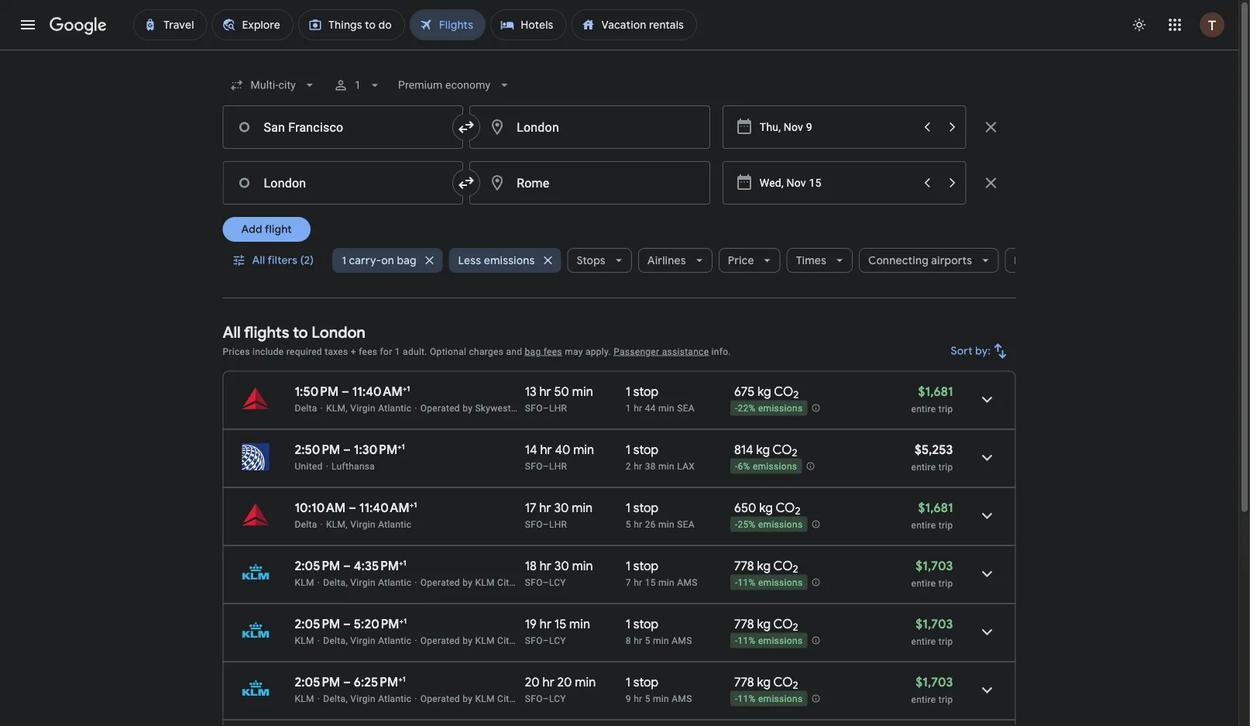 Task type: describe. For each thing, give the bounding box(es) containing it.
atlantic for 17
[[378, 519, 412, 530]]

– inside 13 hr 50 min sfo – lhr
[[543, 403, 549, 413]]

cityhopper for 20
[[498, 693, 545, 704]]

1 inside "10:10 am – 11:40 am + 1"
[[414, 500, 417, 510]]

hr inside 20 hr 20 min sfo – lcy
[[543, 674, 555, 690]]

main menu image
[[19, 15, 37, 34]]

kg for 19 hr 15 min
[[757, 616, 771, 632]]

trip for 14 hr 40 min
[[939, 461, 954, 472]]

lhr for 40
[[549, 461, 567, 472]]

26
[[645, 519, 656, 530]]

lhr for 50
[[549, 403, 567, 413]]

min inside 1 stop 1 hr 44 min sea
[[659, 403, 675, 413]]

layover (1 of 1) is a 8 hr 5 min layover at amsterdam airport schiphol in amsterdam. element
[[626, 634, 727, 647]]

– inside 18 hr 30 min sfo – lcy
[[543, 577, 549, 588]]

sfo for 14
[[525, 461, 543, 472]]

1 inside 2:05 pm – 5:20 pm + 1
[[404, 616, 407, 626]]

price
[[728, 253, 755, 267]]

$1,681 entire trip for 675
[[912, 384, 954, 414]]

1681 US dollars text field
[[919, 384, 954, 399]]

1 inside 2:05 pm – 6:25 pm + 1
[[403, 674, 406, 684]]

778 for 20 hr 20 min
[[735, 674, 754, 690]]

675
[[735, 384, 755, 399]]

778 for 19 hr 15 min
[[735, 616, 754, 632]]

co for 13 hr 50 min
[[774, 384, 794, 399]]

- for 17 hr 30 min
[[735, 519, 738, 530]]

1 stop 5 hr 26 min sea
[[626, 500, 695, 530]]

kg for 18 hr 30 min
[[757, 558, 771, 574]]

to
[[293, 322, 308, 342]]

klm down departure time: 2:05 pm. text field at left bottom
[[295, 577, 315, 588]]

40
[[555, 442, 571, 458]]

sea for 675
[[677, 403, 695, 413]]

lufthansa
[[332, 461, 375, 472]]

flight details. leaves san francisco international airport at 10:10 am on thursday, november 9 and arrives at heathrow airport at 11:40 am on friday, november 10. image
[[969, 497, 1006, 534]]

1:50 pm – 11:40 am + 1
[[295, 384, 410, 399]]

operated by skywest dba delta connection
[[421, 403, 610, 413]]

hr inside "1 stop 8 hr 5 min ams"
[[634, 635, 643, 646]]

swap origin and destination. image for remove flight from san francisco to london on thu, nov 9 image
[[457, 118, 476, 136]]

all for all flights to london
[[223, 322, 241, 342]]

-25% emissions
[[735, 519, 803, 530]]

total duration 20 hr 20 min. element
[[525, 674, 626, 692]]

by for 18
[[463, 577, 473, 588]]

sfo for 18
[[525, 577, 543, 588]]

emissions for 13 hr 50 min
[[759, 403, 803, 414]]

1 stop 9 hr 5 min ams
[[626, 674, 692, 704]]

$1,703 entire trip for 20 hr 20 min
[[912, 674, 954, 705]]

times
[[796, 253, 827, 267]]

2:05 pm – 5:20 pm + 1
[[295, 616, 407, 632]]

-11% emissions for 18 hr 30 min
[[735, 577, 803, 588]]

klm left 20 hr 20 min sfo – lcy
[[475, 693, 495, 704]]

19
[[525, 616, 537, 632]]

2 for 14 hr 40 min
[[792, 447, 798, 460]]

klm, virgin atlantic for 10:10 am
[[326, 519, 412, 530]]

stop for 20 hr 20 min
[[634, 674, 659, 690]]

departure text field for remove flight from london to rome on wed, nov 15 icon
[[760, 162, 914, 204]]

30 for 17
[[554, 500, 569, 516]]

17
[[525, 500, 537, 516]]

14
[[525, 442, 537, 458]]

duration button
[[1005, 242, 1086, 279]]

hr inside 13 hr 50 min sfo – lhr
[[540, 384, 551, 399]]

stops button
[[568, 242, 632, 279]]

-11% emissions for 19 hr 15 min
[[735, 636, 803, 646]]

1 20 from the left
[[525, 674, 540, 690]]

connecting airports button
[[859, 242, 999, 279]]

Departure time: 10:10 AM. text field
[[295, 500, 346, 516]]

Departure time: 2:50 PM. text field
[[295, 442, 340, 458]]

total duration 13 hr 50 min. element
[[525, 384, 626, 402]]

1 inside 2:50 pm – 1:30 pm + 1
[[402, 442, 405, 451]]

18
[[525, 558, 537, 574]]

less
[[458, 253, 481, 267]]

emissions for 14 hr 40 min
[[753, 461, 798, 472]]

13 hr 50 min sfo – lhr
[[525, 384, 593, 413]]

trip for 19 hr 15 min
[[939, 636, 954, 647]]

778 for 18 hr 30 min
[[735, 558, 754, 574]]

hr inside 19 hr 15 min sfo – lcy
[[540, 616, 552, 632]]

– up lufthansa
[[343, 442, 351, 458]]

co for 14 hr 40 min
[[773, 442, 792, 458]]

times button
[[787, 242, 853, 279]]

filters
[[268, 253, 298, 267]]

delta, for 5:20 pm
[[323, 635, 348, 646]]

min inside 18 hr 30 min sfo – lcy
[[572, 558, 593, 574]]

adult.
[[403, 346, 428, 357]]

klm down 2:05 pm text field
[[295, 693, 315, 704]]

1 stop flight. element for 17 hr 30 min
[[626, 500, 659, 518]]

layover (1 of 1) is a 7 hr 15 min layover at amsterdam airport schiphol in amsterdam. element
[[626, 576, 727, 589]]

10:10 am
[[295, 500, 346, 516]]

add flight
[[241, 222, 292, 236]]

20 hr 20 min sfo – lcy
[[525, 674, 596, 704]]

min inside 17 hr 30 min sfo – lhr
[[572, 500, 593, 516]]

hr inside 18 hr 30 min sfo – lcy
[[540, 558, 552, 574]]

2:50 pm – 1:30 pm + 1
[[295, 442, 405, 458]]

1 button
[[327, 67, 389, 104]]

delta, virgin atlantic for 6:25 pm
[[323, 693, 412, 704]]

– inside 20 hr 20 min sfo – lcy
[[543, 693, 549, 704]]

assistance
[[662, 346, 709, 357]]

entire for 20 hr 20 min
[[912, 694, 936, 705]]

min inside 1 stop 7 hr 15 min ams
[[659, 577, 675, 588]]

layover (1 of 1) is a 1 hr 44 min layover at seattle-tacoma international airport in seattle. element
[[626, 402, 727, 414]]

min inside "1 stop 8 hr 5 min ams"
[[653, 635, 669, 646]]

15 inside 19 hr 15 min sfo – lcy
[[555, 616, 567, 632]]

11:40 am for 10:10 am
[[359, 500, 410, 516]]

2:05 pm for 6:25 pm
[[295, 674, 340, 690]]

675 kg co 2
[[735, 384, 799, 402]]

trip for 13 hr 50 min
[[939, 403, 954, 414]]

2:05 pm – 6:25 pm + 1
[[295, 674, 406, 690]]

delta, for 4:35 pm
[[323, 577, 348, 588]]

flight details. leaves san francisco international airport at 2:05 pm on thursday, november 9 and arrives at london city airport at 5:20 pm on friday, november 10. image
[[969, 613, 1006, 651]]

operated by klm cityhopper for 18 hr 30 min
[[421, 577, 545, 588]]

 image for 1:50 pm
[[320, 403, 323, 413]]

kg for 17 hr 30 min
[[760, 500, 773, 516]]

ams for 19 hr 15 min
[[672, 635, 692, 646]]

prices include required taxes + fees for 1 adult. optional charges and bag fees may apply. passenger assistance
[[223, 346, 709, 357]]

– left 4:35 pm
[[343, 558, 351, 574]]

2 20 from the left
[[558, 674, 572, 690]]

virgin for 18
[[350, 577, 376, 588]]

+ for 20 hr 20 min
[[398, 674, 403, 684]]

operated by klm cityhopper for 20 hr 20 min
[[421, 693, 545, 704]]

virgin for 17
[[350, 519, 376, 530]]

delta, virgin atlantic for 5:20 pm
[[323, 635, 412, 646]]

1681 US dollars text field
[[919, 500, 954, 516]]

dba
[[514, 403, 533, 413]]

5:20 pm
[[354, 616, 400, 632]]

min inside 1 stop 9 hr 5 min ams
[[653, 693, 669, 704]]

add
[[241, 222, 262, 236]]

 image for 10:10 am
[[320, 519, 323, 530]]

ams for 20 hr 20 min
[[672, 693, 692, 704]]

change appearance image
[[1121, 6, 1159, 43]]

sfo for 13
[[525, 403, 543, 413]]

remove flight from london to rome on wed, nov 15 image
[[982, 174, 1001, 192]]

kg for 13 hr 50 min
[[758, 384, 772, 399]]

entire for 19 hr 15 min
[[912, 636, 936, 647]]

+ for 17 hr 30 min
[[410, 500, 414, 510]]

leaves san francisco international airport at 2:05 pm on thursday, november 9 and arrives at london city airport at 4:35 pm on friday, november 10. element
[[295, 558, 407, 574]]

814
[[735, 442, 754, 458]]

1 inside 1 stop 5 hr 26 min sea
[[626, 500, 631, 516]]

1 fees from the left
[[359, 346, 378, 357]]

by:
[[976, 344, 992, 358]]

co for 20 hr 20 min
[[774, 674, 793, 690]]

by for 20
[[463, 693, 473, 704]]

all filters (2)
[[252, 253, 314, 267]]

2 for 19 hr 15 min
[[793, 621, 799, 634]]

8
[[626, 635, 631, 646]]

bag fees button
[[525, 346, 562, 357]]

delta, for 6:25 pm
[[323, 693, 348, 704]]

stop for 18 hr 30 min
[[634, 558, 659, 574]]

passenger
[[614, 346, 660, 357]]

flight details. leaves san francisco international airport at 2:05 pm on thursday, november 9 and arrives at london city airport at 4:35 pm on friday, november 10. image
[[969, 555, 1006, 592]]

6:25 pm
[[354, 674, 398, 690]]

price button
[[719, 242, 781, 279]]

1 vertical spatial bag
[[525, 346, 541, 357]]

-22% emissions
[[735, 403, 803, 414]]

1 inside 1 stop 2 hr 38 min lax
[[626, 442, 631, 458]]

total duration 17 hr 30 min. element
[[525, 500, 626, 518]]

5 for 19 hr 15 min
[[645, 635, 651, 646]]

+ for 19 hr 15 min
[[400, 616, 404, 626]]

2 for 17 hr 30 min
[[795, 505, 801, 518]]

14 hr 40 min sfo – lhr
[[525, 442, 594, 472]]

lcy for 30
[[549, 577, 566, 588]]

operated for 4:35 pm
[[421, 577, 460, 588]]

4:35 pm
[[354, 558, 399, 574]]

carry-
[[349, 253, 381, 267]]

add flight button
[[223, 217, 311, 242]]

1 stop flight. element for 20 hr 20 min
[[626, 674, 659, 692]]

9
[[626, 693, 631, 704]]

airports
[[932, 253, 973, 267]]

connection
[[560, 403, 610, 413]]

skywest
[[475, 403, 511, 413]]

30 for 18
[[555, 558, 569, 574]]

1 inside 1 stop 7 hr 15 min ams
[[626, 558, 631, 574]]

klm, for 10:10 am
[[326, 519, 348, 530]]

sort by:
[[951, 344, 992, 358]]

sort by: button
[[945, 332, 1016, 370]]

taxes
[[325, 346, 348, 357]]

include
[[253, 346, 284, 357]]

operated by klm cityhopper for 19 hr 15 min
[[421, 635, 545, 646]]

none text field inside search field
[[223, 161, 464, 205]]

by for 19
[[463, 635, 473, 646]]

bag inside popup button
[[397, 253, 417, 267]]

2:50 pm
[[295, 442, 340, 458]]

emissions inside popup button
[[484, 253, 535, 267]]

all filters (2) button
[[223, 242, 326, 279]]

2:05 pm for 5:20 pm
[[295, 616, 340, 632]]

min inside 1 stop 5 hr 26 min sea
[[659, 519, 675, 530]]

virgin for 19
[[350, 635, 376, 646]]

-6% emissions
[[735, 461, 798, 472]]

hr inside 1 stop 2 hr 38 min lax
[[634, 461, 643, 472]]

13
[[525, 384, 537, 399]]

– inside 14 hr 40 min sfo – lhr
[[543, 461, 549, 472]]

$5,253 entire trip
[[912, 442, 954, 472]]

814 kg co 2
[[735, 442, 798, 460]]

38
[[645, 461, 656, 472]]



Task type: vqa. For each thing, say whether or not it's contained in the screenshot.


Task type: locate. For each thing, give the bounding box(es) containing it.
2 delta, from the top
[[323, 635, 348, 646]]

+ for 14 hr 40 min
[[398, 442, 402, 451]]

sfo inside 18 hr 30 min sfo – lcy
[[525, 577, 543, 588]]

leaves san francisco international airport at 2:05 pm on thursday, november 9 and arrives at london city airport at 6:25 pm on friday, november 10. element
[[295, 674, 406, 690]]

Departure time: 2:05 PM. text field
[[295, 674, 340, 690]]

klm, down 1:50 pm – 11:40 am + 1
[[326, 403, 348, 413]]

0 vertical spatial 15
[[645, 577, 656, 588]]

all inside all filters (2) button
[[252, 253, 265, 267]]

kg
[[758, 384, 772, 399], [757, 442, 770, 458], [760, 500, 773, 516], [757, 558, 771, 574], [757, 616, 771, 632], [757, 674, 771, 690]]

2 vertical spatial 5
[[645, 693, 651, 704]]

kg inside 675 kg co 2
[[758, 384, 772, 399]]

3 -11% emissions from the top
[[735, 694, 803, 705]]

6 - from the top
[[735, 694, 738, 705]]

hr left 44
[[634, 403, 643, 413]]

2 entire from the top
[[912, 461, 936, 472]]

2 - from the top
[[735, 461, 738, 472]]

1 horizontal spatial fees
[[544, 346, 562, 357]]

 image for 6:25 pm
[[318, 693, 320, 704]]

stop inside 1 stop 1 hr 44 min sea
[[634, 384, 659, 399]]

min right 17
[[572, 500, 593, 516]]

1 delta, from the top
[[323, 577, 348, 588]]

2 30 from the top
[[555, 558, 569, 574]]

2 vertical spatial 778
[[735, 674, 754, 690]]

1 stop flight. element up 7
[[626, 558, 659, 576]]

+ inside 2:05 pm – 6:25 pm + 1
[[398, 674, 403, 684]]

2 inside 650 kg co 2
[[795, 505, 801, 518]]

sort
[[951, 344, 973, 358]]

layover (1 of 1) is a 9 hr 5 min layover at amsterdam airport schiphol in amsterdam. element
[[626, 692, 727, 705]]

trip left flight details. leaves san francisco international airport at 2:05 pm on thursday, november 9 and arrives at london city airport at 5:20 pm on friday, november 10. image
[[939, 636, 954, 647]]

fees left for
[[359, 346, 378, 357]]

hr inside 14 hr 40 min sfo – lhr
[[540, 442, 552, 458]]

by
[[463, 403, 473, 413], [463, 577, 473, 588], [463, 635, 473, 646], [463, 693, 473, 704]]

1 horizontal spatial bag
[[525, 346, 541, 357]]

$1,703 left flight details. leaves san francisco international airport at 2:05 pm on thursday, november 9 and arrives at london city airport at 5:20 pm on friday, november 10. image
[[916, 616, 954, 632]]

flight details. leaves san francisco international airport at 1:50 pm on thursday, november 9 and arrives at heathrow airport at 11:40 am on friday, november 10. image
[[969, 381, 1006, 418]]

11% right layover (1 of 1) is a 9 hr 5 min layover at amsterdam airport schiphol in amsterdam. element
[[738, 694, 756, 705]]

layover (1 of 1) is a 5 hr 26 min layover at seattle-tacoma international airport in seattle. element
[[626, 518, 727, 530]]

sfo for 20
[[525, 693, 543, 704]]

2 for 18 hr 30 min
[[793, 563, 799, 576]]

all for all filters (2)
[[252, 253, 265, 267]]

2 vertical spatial delta, virgin atlantic
[[323, 693, 412, 704]]

4 stop from the top
[[634, 558, 659, 574]]

778 kg co 2 for 19 hr 15 min
[[735, 616, 799, 634]]

hr inside 1 stop 7 hr 15 min ams
[[634, 577, 643, 588]]

1 vertical spatial $1,703 entire trip
[[912, 616, 954, 647]]

1 vertical spatial cityhopper
[[498, 635, 545, 646]]

1 stop flight. element up 26
[[626, 500, 659, 518]]

3 - from the top
[[735, 519, 738, 530]]

sea right 26
[[677, 519, 695, 530]]

2 operated by klm cityhopper from the top
[[421, 635, 545, 646]]

0 vertical spatial operated by klm cityhopper
[[421, 577, 545, 588]]

1 11% from the top
[[738, 577, 756, 588]]

1 klm, virgin atlantic from the top
[[326, 403, 412, 413]]

klm left 19 hr 15 min sfo – lcy
[[475, 635, 495, 646]]

Departure text field
[[760, 106, 914, 148], [760, 162, 914, 204]]

ams inside "1 stop 8 hr 5 min ams"
[[672, 635, 692, 646]]

atlantic
[[378, 403, 412, 413], [378, 519, 412, 530], [378, 577, 412, 588], [378, 635, 412, 646], [378, 693, 412, 704]]

hr right 8
[[634, 635, 643, 646]]

None search field
[[223, 67, 1086, 298]]

2 trip from the top
[[939, 461, 954, 472]]

– right '1:50 pm'
[[342, 384, 349, 399]]

$1,681
[[919, 384, 954, 399], [919, 500, 954, 516]]

leaves san francisco international airport at 10:10 am on thursday, november 9 and arrives at heathrow airport at 11:40 am on friday, november 10. element
[[295, 500, 417, 516]]

1 vertical spatial $1,703
[[916, 616, 954, 632]]

operated for 11:40 am
[[421, 403, 460, 413]]

delta,
[[323, 577, 348, 588], [323, 635, 348, 646], [323, 693, 348, 704]]

11% right layover (1 of 1) is a 8 hr 5 min layover at amsterdam airport schiphol in amsterdam. element on the bottom
[[738, 636, 756, 646]]

delta, virgin atlantic down 6:25 pm
[[323, 693, 412, 704]]

hr inside 1 stop 1 hr 44 min sea
[[634, 403, 643, 413]]

1 horizontal spatial 20
[[558, 674, 572, 690]]

2 -11% emissions from the top
[[735, 636, 803, 646]]

2 vertical spatial -11% emissions
[[735, 694, 803, 705]]

22%
[[738, 403, 756, 414]]

delta down 10:10 am in the left of the page
[[295, 519, 317, 530]]

entire for 13 hr 50 min
[[912, 403, 936, 414]]

min right 8
[[653, 635, 669, 646]]

total duration 19 hr 15 min. element
[[525, 616, 626, 634]]

ams
[[677, 577, 698, 588], [672, 635, 692, 646], [672, 693, 692, 704]]

delta down '1:50 pm'
[[295, 403, 317, 413]]

sea
[[677, 403, 695, 413], [677, 519, 695, 530]]

- down 675
[[735, 403, 738, 414]]

sea for 650
[[677, 519, 695, 530]]

3 operated from the top
[[421, 635, 460, 646]]

0 vertical spatial 778
[[735, 558, 754, 574]]

2 vertical spatial operated by klm cityhopper
[[421, 693, 545, 704]]

2:05 pm down 2:05 pm text box
[[295, 674, 340, 690]]

flight details. leaves san francisco international airport at 2:05 pm on thursday, november 9 and arrives at london city airport at 6:25 pm on friday, november 10. image
[[969, 671, 1006, 709]]

2 departure text field from the top
[[760, 162, 914, 204]]

stop for 13 hr 50 min
[[634, 384, 659, 399]]

2 klm, from the top
[[326, 519, 348, 530]]

0 vertical spatial 5
[[626, 519, 631, 530]]

1703 US dollars text field
[[916, 616, 954, 632], [916, 674, 954, 690]]

2 vertical spatial ams
[[672, 693, 692, 704]]

emissions
[[484, 253, 535, 267], [759, 403, 803, 414], [753, 461, 798, 472], [759, 519, 803, 530], [759, 577, 803, 588], [759, 636, 803, 646], [759, 694, 803, 705]]

min right 18
[[572, 558, 593, 574]]

trip for 17 hr 30 min
[[939, 520, 954, 530]]

loading results progress bar
[[0, 50, 1239, 53]]

+ inside 2:05 pm – 4:35 pm + 1
[[399, 558, 403, 568]]

0 vertical spatial lhr
[[549, 403, 567, 413]]

2 vertical spatial 778 kg co 2
[[735, 674, 799, 692]]

operated for 5:20 pm
[[421, 635, 460, 646]]

$1,681 entire trip for 650
[[912, 500, 954, 530]]

klm left 18 hr 30 min sfo – lcy on the left bottom
[[475, 577, 495, 588]]

lcy down total duration 19 hr 15 min. element
[[549, 635, 566, 646]]

1 vertical spatial 2:05 pm
[[295, 616, 340, 632]]

3 cityhopper from the top
[[498, 693, 545, 704]]

all flights to london
[[223, 322, 366, 342]]

min inside 20 hr 20 min sfo – lcy
[[575, 674, 596, 690]]

1 stop flight. element
[[626, 384, 659, 402], [626, 442, 659, 460], [626, 500, 659, 518], [626, 558, 659, 576], [626, 616, 659, 634], [626, 674, 659, 692]]

3 trip from the top
[[939, 520, 954, 530]]

1 stop flight. element for 13 hr 50 min
[[626, 384, 659, 402]]

hr inside 1 stop 9 hr 5 min ams
[[634, 693, 643, 704]]

delta for 10:10 am
[[295, 519, 317, 530]]

1 horizontal spatial 15
[[645, 577, 656, 588]]

0 vertical spatial $1,703 entire trip
[[912, 558, 954, 589]]

7
[[626, 577, 631, 588]]

0 vertical spatial delta, virgin atlantic
[[323, 577, 412, 588]]

1 klm, from the top
[[326, 403, 348, 413]]

50
[[554, 384, 570, 399]]

1 $1,703 from the top
[[916, 558, 954, 574]]

1 vertical spatial swap origin and destination. image
[[457, 174, 476, 192]]

$1,681 down $5,253 entire trip
[[919, 500, 954, 516]]

1 vertical spatial klm,
[[326, 519, 348, 530]]

stop for 19 hr 15 min
[[634, 616, 659, 632]]

kg inside 814 kg co 2
[[757, 442, 770, 458]]

1 virgin from the top
[[350, 403, 376, 413]]

1 stop 8 hr 5 min ams
[[626, 616, 692, 646]]

5 - from the top
[[735, 636, 738, 646]]

1 vertical spatial 11:40 am
[[359, 500, 410, 516]]

1 vertical spatial all
[[223, 322, 241, 342]]

0 vertical spatial $1,703
[[916, 558, 954, 574]]

5253 US dollars text field
[[915, 442, 954, 458]]

1 vertical spatial delta, virgin atlantic
[[323, 635, 412, 646]]

25%
[[738, 519, 756, 530]]

operated by klm cityhopper
[[421, 577, 545, 588], [421, 635, 545, 646], [421, 693, 545, 704]]

778
[[735, 558, 754, 574], [735, 616, 754, 632], [735, 674, 754, 690]]

1 lcy from the top
[[549, 577, 566, 588]]

– inside 19 hr 15 min sfo – lcy
[[543, 635, 549, 646]]

0 vertical spatial $1,681 entire trip
[[912, 384, 954, 414]]

1
[[355, 79, 361, 91], [342, 253, 346, 267], [395, 346, 401, 357], [407, 384, 410, 393], [626, 384, 631, 399], [626, 403, 631, 413], [402, 442, 405, 451], [626, 442, 631, 458], [414, 500, 417, 510], [626, 500, 631, 516], [403, 558, 407, 568], [626, 558, 631, 574], [404, 616, 407, 626], [626, 616, 631, 632], [403, 674, 406, 684], [626, 674, 631, 690]]

hr right 13
[[540, 384, 551, 399]]

sfo down 19 at left bottom
[[525, 635, 543, 646]]

leaves san francisco international airport at 1:50 pm on thursday, november 9 and arrives at heathrow airport at 11:40 am on friday, november 10. element
[[295, 384, 410, 399]]

1 trip from the top
[[939, 403, 954, 414]]

– right dba
[[543, 403, 549, 413]]

2:05 pm – 4:35 pm + 1
[[295, 558, 407, 574]]

0 horizontal spatial 20
[[525, 674, 540, 690]]

min right 44
[[659, 403, 675, 413]]

2 fees from the left
[[544, 346, 562, 357]]

passenger assistance button
[[614, 346, 709, 357]]

virgin down 2:05 pm – 5:20 pm + 1
[[350, 635, 376, 646]]

sfo inside 17 hr 30 min sfo – lhr
[[525, 519, 543, 530]]

lcy down total duration 18 hr 30 min. element
[[549, 577, 566, 588]]

-11% emissions for 20 hr 20 min
[[735, 694, 803, 705]]

778 kg co 2 for 20 hr 20 min
[[735, 674, 799, 692]]

sfo inside 20 hr 20 min sfo – lcy
[[525, 693, 543, 704]]

1 cityhopper from the top
[[498, 577, 545, 588]]

2 vertical spatial $1,703 entire trip
[[912, 674, 954, 705]]

2 vertical spatial cityhopper
[[498, 693, 545, 704]]

6 stop from the top
[[634, 674, 659, 690]]

1 swap origin and destination. image from the top
[[457, 118, 476, 136]]

min right 26
[[659, 519, 675, 530]]

2 lcy from the top
[[549, 635, 566, 646]]

2 $1,703 entire trip from the top
[[912, 616, 954, 647]]

and
[[506, 346, 523, 357]]

on
[[381, 253, 394, 267]]

prices
[[223, 346, 250, 357]]

1 inside 2:05 pm – 4:35 pm + 1
[[403, 558, 407, 568]]

19 hr 15 min sfo – lcy
[[525, 616, 590, 646]]

trip down the $5,253
[[939, 461, 954, 472]]

– down total duration 19 hr 15 min. element
[[543, 635, 549, 646]]

5 right 8
[[645, 635, 651, 646]]

5 for 20 hr 20 min
[[645, 693, 651, 704]]

1 1703 us dollars text field from the top
[[916, 616, 954, 632]]

1 vertical spatial ams
[[672, 635, 692, 646]]

2 delta, virgin atlantic from the top
[[323, 635, 412, 646]]

1 2:05 pm from the top
[[295, 558, 340, 574]]

– right 10:10 am in the left of the page
[[349, 500, 356, 516]]

2 virgin from the top
[[350, 519, 376, 530]]

1 778 from the top
[[735, 558, 754, 574]]

airlines
[[648, 253, 686, 267]]

stop up 38
[[634, 442, 659, 458]]

total duration 18 hr 30 min. element
[[525, 558, 626, 576]]

 image for 2:50 pm
[[326, 461, 329, 472]]

hr right 18
[[540, 558, 552, 574]]

6 sfo from the top
[[525, 693, 543, 704]]

2:05 pm up 2:05 pm text box
[[295, 558, 340, 574]]

by for 13
[[463, 403, 473, 413]]

11:40 am for 1:50 pm
[[352, 384, 403, 399]]

- for 19 hr 15 min
[[735, 636, 738, 646]]

1  image from the top
[[318, 635, 320, 646]]

3 entire from the top
[[912, 520, 936, 530]]

hr right 17
[[540, 500, 551, 516]]

emissions for 17 hr 30 min
[[759, 519, 803, 530]]

lcy inside 20 hr 20 min sfo – lcy
[[549, 693, 566, 704]]

entire
[[912, 403, 936, 414], [912, 461, 936, 472], [912, 520, 936, 530], [912, 578, 936, 589], [912, 636, 936, 647], [912, 694, 936, 705]]

– left 6:25 pm
[[343, 674, 351, 690]]

6 trip from the top
[[939, 694, 954, 705]]

5 sfo from the top
[[525, 635, 543, 646]]

stop inside 1 stop 2 hr 38 min lax
[[634, 442, 659, 458]]

2 vertical spatial 11%
[[738, 694, 756, 705]]

sfo inside 13 hr 50 min sfo – lhr
[[525, 403, 543, 413]]

stop inside 1 stop 9 hr 5 min ams
[[634, 674, 659, 690]]

- for 18 hr 30 min
[[735, 577, 738, 588]]

4 1 stop flight. element from the top
[[626, 558, 659, 576]]

Departure time: 1:50 PM. text field
[[295, 384, 339, 399]]

0 horizontal spatial 15
[[555, 616, 567, 632]]

co inside 814 kg co 2
[[773, 442, 792, 458]]

united
[[295, 461, 323, 472]]

0 vertical spatial lcy
[[549, 577, 566, 588]]

1 vertical spatial -11% emissions
[[735, 636, 803, 646]]

Departure time: 2:05 PM. text field
[[295, 558, 340, 574]]

1 stop flight. element up 8
[[626, 616, 659, 634]]

1 atlantic from the top
[[378, 403, 412, 413]]

– right 2:05 pm text box
[[343, 616, 351, 632]]

Arrival time: 11:40 AM on  Friday, November 10. text field
[[352, 384, 410, 399]]

 image down 2:05 pm text field
[[318, 693, 320, 704]]

trip down $1,681 text box
[[939, 520, 954, 530]]

3 778 kg co 2 from the top
[[735, 674, 799, 692]]

2 sea from the top
[[677, 519, 695, 530]]

min up connection at the left of the page
[[573, 384, 593, 399]]

hr left 26
[[634, 519, 643, 530]]

1 vertical spatial 5
[[645, 635, 651, 646]]

1:50 pm
[[295, 384, 339, 399]]

ams inside 1 stop 7 hr 15 min ams
[[677, 577, 698, 588]]

3 delta, virgin atlantic from the top
[[323, 693, 412, 704]]

3 operated by klm cityhopper from the top
[[421, 693, 545, 704]]

– down the total duration 17 hr 30 min. element at the bottom of page
[[543, 519, 549, 530]]

3 sfo from the top
[[525, 519, 543, 530]]

11% for 19 hr 15 min
[[738, 636, 756, 646]]

stop inside 1 stop 5 hr 26 min sea
[[634, 500, 659, 516]]

1 lhr from the top
[[549, 403, 567, 413]]

15 right 7
[[645, 577, 656, 588]]

1 delta, virgin atlantic from the top
[[323, 577, 412, 588]]

5 left 26
[[626, 519, 631, 530]]

sfo down total duration 20 hr 20 min. element
[[525, 693, 543, 704]]

1 vertical spatial 1703 us dollars text field
[[916, 674, 954, 690]]

hr
[[540, 384, 551, 399], [634, 403, 643, 413], [540, 442, 552, 458], [634, 461, 643, 472], [540, 500, 551, 516], [634, 519, 643, 530], [540, 558, 552, 574], [634, 577, 643, 588], [540, 616, 552, 632], [634, 635, 643, 646], [543, 674, 555, 690], [634, 693, 643, 704]]

6 entire from the top
[[912, 694, 936, 705]]

2 $1,703 from the top
[[916, 616, 954, 632]]

1 vertical spatial $1,681 entire trip
[[912, 500, 954, 530]]

1 stop 1 hr 44 min sea
[[626, 384, 695, 413]]

1 vertical spatial sea
[[677, 519, 695, 530]]

30 right 17
[[554, 500, 569, 516]]

min
[[573, 384, 593, 399], [659, 403, 675, 413], [574, 442, 594, 458], [659, 461, 675, 472], [572, 500, 593, 516], [659, 519, 675, 530], [572, 558, 593, 574], [659, 577, 675, 588], [570, 616, 590, 632], [653, 635, 669, 646], [575, 674, 596, 690], [653, 693, 669, 704]]

$5,253
[[915, 442, 954, 458]]

1 carry-on bag
[[342, 253, 417, 267]]

hr right 19 at left bottom
[[540, 616, 552, 632]]

min inside 13 hr 50 min sfo – lhr
[[573, 384, 593, 399]]

entire inside $5,253 entire trip
[[912, 461, 936, 472]]

$1,703 entire trip for 18 hr 30 min
[[912, 558, 954, 589]]

30 inside 18 hr 30 min sfo – lcy
[[555, 558, 569, 574]]

cityhopper down total duration 20 hr 20 min. element
[[498, 693, 545, 704]]

4 operated from the top
[[421, 693, 460, 704]]

2 for 20 hr 20 min
[[793, 679, 799, 692]]

hr inside 1 stop 5 hr 26 min sea
[[634, 519, 643, 530]]

0 vertical spatial 30
[[554, 500, 569, 516]]

1 inside 1:50 pm – 11:40 am + 1
[[407, 384, 410, 393]]

$1,703
[[916, 558, 954, 574], [916, 616, 954, 632], [916, 674, 954, 690]]

1 -11% emissions from the top
[[735, 577, 803, 588]]

$1,681 down sort
[[919, 384, 954, 399]]

3 by from the top
[[463, 635, 473, 646]]

5 virgin from the top
[[350, 693, 376, 704]]

11% for 18 hr 30 min
[[738, 577, 756, 588]]

Arrival time: 1:30 PM on  Friday, November 10. text field
[[354, 442, 405, 458]]

2 stop from the top
[[634, 442, 659, 458]]

Arrival time: 11:40 AM on  Friday, November 10. text field
[[359, 500, 417, 516]]

1 vertical spatial $1,681
[[919, 500, 954, 516]]

2 swap origin and destination. image from the top
[[457, 174, 476, 192]]

0 vertical spatial -11% emissions
[[735, 577, 803, 588]]

min right 38
[[659, 461, 675, 472]]

klm, virgin atlantic
[[326, 403, 412, 413], [326, 519, 412, 530]]

2 operated from the top
[[421, 577, 460, 588]]

6 1 stop flight. element from the top
[[626, 674, 659, 692]]

-
[[735, 403, 738, 414], [735, 461, 738, 472], [735, 519, 738, 530], [735, 577, 738, 588], [735, 636, 738, 646], [735, 694, 738, 705]]

co inside 675 kg co 2
[[774, 384, 794, 399]]

1 vertical spatial delta,
[[323, 635, 348, 646]]

Arrival time: 5:20 PM on  Friday, November 10. text field
[[354, 616, 407, 632]]

3 delta, from the top
[[323, 693, 348, 704]]

$1,703 for 19 hr 15 min
[[916, 616, 954, 632]]

1 entire from the top
[[912, 403, 936, 414]]

lcy down total duration 20 hr 20 min. element
[[549, 693, 566, 704]]

$1,681 for 675
[[919, 384, 954, 399]]

0 vertical spatial all
[[252, 253, 265, 267]]

fees
[[359, 346, 378, 357], [544, 346, 562, 357]]

lhr for 30
[[549, 519, 567, 530]]

$1,703 for 20 hr 20 min
[[916, 674, 954, 690]]

1 departure text field from the top
[[760, 106, 914, 148]]

flight details. leaves san francisco international airport at 2:50 pm on thursday, november 9 and arrives at heathrow airport at 1:30 pm on friday, november 10. image
[[969, 439, 1006, 476]]

0 vertical spatial swap origin and destination. image
[[457, 118, 476, 136]]

cityhopper for 18
[[498, 577, 545, 588]]

5 entire from the top
[[912, 636, 936, 647]]

sfo down 18
[[525, 577, 543, 588]]

5 inside 1 stop 5 hr 26 min sea
[[626, 519, 631, 530]]

co for 19 hr 15 min
[[774, 616, 793, 632]]

for
[[380, 346, 393, 357]]

1 $1,681 from the top
[[919, 384, 954, 399]]

2 by from the top
[[463, 577, 473, 588]]

sea inside 1 stop 5 hr 26 min sea
[[677, 519, 695, 530]]

 image
[[320, 403, 323, 413], [326, 461, 329, 472], [320, 519, 323, 530], [318, 577, 320, 588]]

swap origin and destination. image for remove flight from london to rome on wed, nov 15 icon
[[457, 174, 476, 192]]

emissions for 18 hr 30 min
[[759, 577, 803, 588]]

remove flight from san francisco to london on thu, nov 9 image
[[982, 118, 1001, 136]]

airlines button
[[638, 242, 713, 279]]

stop for 14 hr 40 min
[[634, 442, 659, 458]]

2 $1,681 from the top
[[919, 500, 954, 516]]

5 inside "1 stop 8 hr 5 min ams"
[[645, 635, 651, 646]]

 image down departure time: 1:50 pm. text field
[[320, 403, 323, 413]]

stop inside 1 stop 7 hr 15 min ams
[[634, 558, 659, 574]]

0 horizontal spatial bag
[[397, 253, 417, 267]]

delta, virgin atlantic for 4:35 pm
[[323, 577, 412, 588]]

– inside 17 hr 30 min sfo – lhr
[[543, 519, 549, 530]]

1 vertical spatial lcy
[[549, 635, 566, 646]]

2 vertical spatial 2:05 pm
[[295, 674, 340, 690]]

2 vertical spatial lhr
[[549, 519, 567, 530]]

charges
[[469, 346, 504, 357]]

delta down 13
[[535, 403, 558, 413]]

klm, virgin atlantic for 1:50 pm
[[326, 403, 412, 413]]

Arrival time: 6:25 PM on  Friday, November 10. text field
[[354, 674, 406, 690]]

778 kg co 2
[[735, 558, 799, 576], [735, 616, 799, 634], [735, 674, 799, 692]]

2 vertical spatial delta,
[[323, 693, 348, 704]]

None field
[[223, 71, 324, 99], [392, 71, 519, 99], [223, 71, 324, 99], [392, 71, 519, 99]]

5 stop from the top
[[634, 616, 659, 632]]

1 stop flight. element for 18 hr 30 min
[[626, 558, 659, 576]]

hr right 7
[[634, 577, 643, 588]]

15 inside 1 stop 7 hr 15 min ams
[[645, 577, 656, 588]]

atlantic for 20
[[378, 693, 412, 704]]

3 $1,703 entire trip from the top
[[912, 674, 954, 705]]

min inside 14 hr 40 min sfo – lhr
[[574, 442, 594, 458]]

1 vertical spatial 778 kg co 2
[[735, 616, 799, 634]]

30 inside 17 hr 30 min sfo – lhr
[[554, 500, 569, 516]]

kg for 20 hr 20 min
[[757, 674, 771, 690]]

min inside 19 hr 15 min sfo – lcy
[[570, 616, 590, 632]]

emissions for 20 hr 20 min
[[759, 694, 803, 705]]

bag
[[397, 253, 417, 267], [525, 346, 541, 357]]

1 vertical spatial  image
[[318, 693, 320, 704]]

1 vertical spatial lhr
[[549, 461, 567, 472]]

2 vertical spatial lcy
[[549, 693, 566, 704]]

sfo for 17
[[525, 519, 543, 530]]

1 $1,703 entire trip from the top
[[912, 558, 954, 589]]

stop for 17 hr 30 min
[[634, 500, 659, 516]]

2:05 pm
[[295, 558, 340, 574], [295, 616, 340, 632], [295, 674, 340, 690]]

+ inside 2:50 pm – 1:30 pm + 1
[[398, 442, 402, 451]]

–
[[342, 384, 349, 399], [543, 403, 549, 413], [343, 442, 351, 458], [543, 461, 549, 472], [349, 500, 356, 516], [543, 519, 549, 530], [343, 558, 351, 574], [543, 577, 549, 588], [343, 616, 351, 632], [543, 635, 549, 646], [343, 674, 351, 690], [543, 693, 549, 704]]

17 hr 30 min sfo – lhr
[[525, 500, 593, 530]]

sfo down 13
[[525, 403, 543, 413]]

1 778 kg co 2 from the top
[[735, 558, 799, 576]]

1 30 from the top
[[554, 500, 569, 516]]

swap origin and destination. image
[[457, 118, 476, 136], [457, 174, 476, 192]]

2 vertical spatial $1,703
[[916, 674, 954, 690]]

sfo down 17
[[525, 519, 543, 530]]

lcy inside 18 hr 30 min sfo – lcy
[[549, 577, 566, 588]]

trip inside $5,253 entire trip
[[939, 461, 954, 472]]

3 atlantic from the top
[[378, 577, 412, 588]]

required
[[287, 346, 322, 357]]

entire for 14 hr 40 min
[[912, 461, 936, 472]]

2 $1,681 entire trip from the top
[[912, 500, 954, 530]]

2 sfo from the top
[[525, 461, 543, 472]]

bag right and
[[525, 346, 541, 357]]

co
[[774, 384, 794, 399], [773, 442, 792, 458], [776, 500, 795, 516], [774, 558, 793, 574], [774, 616, 793, 632], [774, 674, 793, 690]]

lax
[[677, 461, 695, 472]]

2:05 pm for 4:35 pm
[[295, 558, 340, 574]]

778 kg co 2 for 18 hr 30 min
[[735, 558, 799, 576]]

lcy for 15
[[549, 635, 566, 646]]

min right 19 at left bottom
[[570, 616, 590, 632]]

None text field
[[223, 161, 464, 205]]

1 operated from the top
[[421, 403, 460, 413]]

trip left flight details. leaves san francisco international airport at 2:05 pm on thursday, november 9 and arrives at london city airport at 6:25 pm on friday, november 10. image
[[939, 694, 954, 705]]

lhr inside 17 hr 30 min sfo – lhr
[[549, 519, 567, 530]]

4 sfo from the top
[[525, 577, 543, 588]]

2 inside 1 stop 2 hr 38 min lax
[[626, 461, 631, 472]]

+ inside 2:05 pm – 5:20 pm + 1
[[400, 616, 404, 626]]

4 - from the top
[[735, 577, 738, 588]]

min inside 1 stop 2 hr 38 min lax
[[659, 461, 675, 472]]

2 inside 814 kg co 2
[[792, 447, 798, 460]]

kg inside 650 kg co 2
[[760, 500, 773, 516]]

3 1 stop flight. element from the top
[[626, 500, 659, 518]]

duration
[[1015, 253, 1059, 267]]

emissions for 19 hr 15 min
[[759, 636, 803, 646]]

$1,703 entire trip
[[912, 558, 954, 589], [912, 616, 954, 647], [912, 674, 954, 705]]

bag right on
[[397, 253, 417, 267]]

6%
[[738, 461, 751, 472]]

- right layover (1 of 1) is a 9 hr 5 min layover at amsterdam airport schiphol in amsterdam. element
[[735, 694, 738, 705]]

1 carry-on bag button
[[333, 242, 443, 279]]

1 stop from the top
[[634, 384, 659, 399]]

less emissions button
[[449, 242, 561, 279]]

None text field
[[223, 105, 464, 149], [470, 105, 710, 149], [470, 161, 710, 205], [223, 105, 464, 149], [470, 105, 710, 149], [470, 161, 710, 205]]

1 vertical spatial 30
[[555, 558, 569, 574]]

hr inside 17 hr 30 min sfo – lhr
[[540, 500, 551, 516]]

sea inside 1 stop 1 hr 44 min sea
[[677, 403, 695, 413]]

5 right 9
[[645, 693, 651, 704]]

1 vertical spatial klm, virgin atlantic
[[326, 519, 412, 530]]

0 vertical spatial klm,
[[326, 403, 348, 413]]

0 vertical spatial sea
[[677, 403, 695, 413]]

1 vertical spatial operated by klm cityhopper
[[421, 635, 545, 646]]

stop up 44
[[634, 384, 659, 399]]

stops
[[577, 253, 606, 267]]

kg for 14 hr 40 min
[[757, 442, 770, 458]]

atlantic down arrival time: 6:25 pm on  friday, november 10. 'text field'
[[378, 693, 412, 704]]

2 11% from the top
[[738, 636, 756, 646]]

0 vertical spatial klm, virgin atlantic
[[326, 403, 412, 413]]

virgin for 20
[[350, 693, 376, 704]]

2 lhr from the top
[[549, 461, 567, 472]]

0 vertical spatial bag
[[397, 253, 417, 267]]

5 trip from the top
[[939, 636, 954, 647]]

connecting airports
[[869, 253, 973, 267]]

entire for 18 hr 30 min
[[912, 578, 936, 589]]

3 $1,703 from the top
[[916, 674, 954, 690]]

1 horizontal spatial all
[[252, 253, 265, 267]]

total duration 14 hr 40 min. element
[[525, 442, 626, 460]]

klm down 2:05 pm text box
[[295, 635, 315, 646]]

– down total duration 20 hr 20 min. element
[[543, 693, 549, 704]]

leaves san francisco international airport at 2:05 pm on thursday, november 9 and arrives at london city airport at 5:20 pm on friday, november 10. element
[[295, 616, 407, 632]]

 image
[[318, 635, 320, 646], [318, 693, 320, 704]]

leaves san francisco international airport at 2:50 pm on thursday, november 9 and arrives at heathrow airport at 1:30 pm on friday, november 10. element
[[295, 442, 405, 458]]

0 vertical spatial $1,681
[[919, 384, 954, 399]]

klm,
[[326, 403, 348, 413], [326, 519, 348, 530]]

cityhopper down 18
[[498, 577, 545, 588]]

lhr inside 13 hr 50 min sfo – lhr
[[549, 403, 567, 413]]

 image for 5:20 pm
[[318, 635, 320, 646]]

0 vertical spatial  image
[[318, 635, 320, 646]]

min right 7
[[659, 577, 675, 588]]

0 vertical spatial cityhopper
[[498, 577, 545, 588]]

hr right 14
[[540, 442, 552, 458]]

atlantic down arrival time: 11:40 am on  friday, november 10. text box
[[378, 519, 412, 530]]

+ inside 1:50 pm – 11:40 am + 1
[[403, 384, 407, 393]]

lcy inside 19 hr 15 min sfo – lcy
[[549, 635, 566, 646]]

0 horizontal spatial all
[[223, 322, 241, 342]]

11:40 am down for
[[352, 384, 403, 399]]

lhr down 40
[[549, 461, 567, 472]]

min down total duration 19 hr 15 min. element
[[575, 674, 596, 690]]

delta, down 2:05 pm – 5:20 pm + 1
[[323, 635, 348, 646]]

Arrival time: 4:35 PM on  Friday, November 10. text field
[[354, 558, 407, 574]]

5 1 stop flight. element from the top
[[626, 616, 659, 634]]

co inside 650 kg co 2
[[776, 500, 795, 516]]

650
[[735, 500, 757, 516]]

3 11% from the top
[[738, 694, 756, 705]]

0 vertical spatial 778 kg co 2
[[735, 558, 799, 576]]

sfo down 14
[[525, 461, 543, 472]]

less emissions
[[458, 253, 535, 267]]

apply.
[[586, 346, 611, 357]]

sfo inside 14 hr 40 min sfo – lhr
[[525, 461, 543, 472]]

10:10 am – 11:40 am + 1
[[295, 500, 417, 516]]

$1,681 entire trip up $5,253 text field in the bottom of the page
[[912, 384, 954, 414]]

0 vertical spatial departure text field
[[760, 106, 914, 148]]

delta, virgin atlantic down 4:35 pm
[[323, 577, 412, 588]]

1:30 pm
[[354, 442, 398, 458]]

(2)
[[300, 253, 314, 267]]

lhr down the total duration 17 hr 30 min. element at the bottom of page
[[549, 519, 567, 530]]

1703 us dollars text field left flight details. leaves san francisco international airport at 2:05 pm on thursday, november 9 and arrives at london city airport at 5:20 pm on friday, november 10. image
[[916, 616, 954, 632]]

1 operated by klm cityhopper from the top
[[421, 577, 545, 588]]

1 inside "1 stop 8 hr 5 min ams"
[[626, 616, 631, 632]]

co for 17 hr 30 min
[[776, 500, 795, 516]]

may
[[565, 346, 583, 357]]

0 vertical spatial 1703 us dollars text field
[[916, 616, 954, 632]]

2 cityhopper from the top
[[498, 635, 545, 646]]

trip for 20 hr 20 min
[[939, 694, 954, 705]]

Departure time: 2:05 PM. text field
[[295, 616, 340, 632]]

11% for 20 hr 20 min
[[738, 694, 756, 705]]

$1,703 entire trip left flight details. leaves san francisco international airport at 2:05 pm on thursday, november 9 and arrives at london city airport at 4:35 pm on friday, november 10. image
[[912, 558, 954, 589]]

lcy
[[549, 577, 566, 588], [549, 635, 566, 646], [549, 693, 566, 704]]

1 vertical spatial departure text field
[[760, 162, 914, 204]]

1 vertical spatial 11%
[[738, 636, 756, 646]]

2 for 13 hr 50 min
[[794, 388, 799, 402]]

trip for 18 hr 30 min
[[939, 578, 954, 589]]

entire for 17 hr 30 min
[[912, 520, 936, 530]]

4 virgin from the top
[[350, 635, 376, 646]]

1 $1,681 entire trip from the top
[[912, 384, 954, 414]]

hr right 9
[[634, 693, 643, 704]]

- down 814
[[735, 461, 738, 472]]

4 atlantic from the top
[[378, 635, 412, 646]]

2 inside 675 kg co 2
[[794, 388, 799, 402]]

1 sea from the top
[[677, 403, 695, 413]]

1 sfo from the top
[[525, 403, 543, 413]]

none search field containing add flight
[[223, 67, 1086, 298]]

+ inside "10:10 am – 11:40 am + 1"
[[410, 500, 414, 510]]

0 vertical spatial 11:40 am
[[352, 384, 403, 399]]

1 vertical spatial 778
[[735, 616, 754, 632]]

+ for 18 hr 30 min
[[399, 558, 403, 568]]

stop inside "1 stop 8 hr 5 min ams"
[[634, 616, 659, 632]]

0 vertical spatial ams
[[677, 577, 698, 588]]

virgin for 13
[[350, 403, 376, 413]]

1703 US dollars text field
[[916, 558, 954, 574]]

stop up layover (1 of 1) is a 8 hr 5 min layover at amsterdam airport schiphol in amsterdam. element on the bottom
[[634, 616, 659, 632]]

- for 13 hr 50 min
[[735, 403, 738, 414]]

0 vertical spatial delta,
[[323, 577, 348, 588]]

1 stop flight. element up 38
[[626, 442, 659, 460]]

$1,681 for 650
[[919, 500, 954, 516]]

$1,703 left flight details. leaves san francisco international airport at 2:05 pm on thursday, november 9 and arrives at london city airport at 4:35 pm on friday, november 10. image
[[916, 558, 954, 574]]

$1,703 entire trip left flight details. leaves san francisco international airport at 2:05 pm on thursday, november 9 and arrives at london city airport at 5:20 pm on friday, november 10. image
[[912, 616, 954, 647]]

1 vertical spatial 15
[[555, 616, 567, 632]]

5 inside 1 stop 9 hr 5 min ams
[[645, 693, 651, 704]]

3 778 from the top
[[735, 674, 754, 690]]

1 stop 7 hr 15 min ams
[[626, 558, 698, 588]]

3 2:05 pm from the top
[[295, 674, 340, 690]]

delta, virgin atlantic
[[323, 577, 412, 588], [323, 635, 412, 646], [323, 693, 412, 704]]

- for 20 hr 20 min
[[735, 694, 738, 705]]

ams for 18 hr 30 min
[[677, 577, 698, 588]]

lcy for 20
[[549, 693, 566, 704]]

sea right 44
[[677, 403, 695, 413]]

0 vertical spatial 2:05 pm
[[295, 558, 340, 574]]

delta for 1:50 pm
[[295, 403, 317, 413]]

1 by from the top
[[463, 403, 473, 413]]

1 inside 1 stop 9 hr 5 min ams
[[626, 674, 631, 690]]

 image down 2:05 pm text box
[[318, 635, 320, 646]]

optional
[[430, 346, 467, 357]]

flights
[[244, 322, 289, 342]]

ams inside 1 stop 9 hr 5 min ams
[[672, 693, 692, 704]]

0 vertical spatial 11%
[[738, 577, 756, 588]]

connecting
[[869, 253, 929, 267]]

lhr inside 14 hr 40 min sfo – lhr
[[549, 461, 567, 472]]

0 horizontal spatial fees
[[359, 346, 378, 357]]

2 2:05 pm from the top
[[295, 616, 340, 632]]

stop up 26
[[634, 500, 659, 516]]

cityhopper for 19
[[498, 635, 545, 646]]

london
[[312, 322, 366, 342]]

sfo inside 19 hr 15 min sfo – lcy
[[525, 635, 543, 646]]

1 stop 2 hr 38 min lax
[[626, 442, 695, 472]]

4 trip from the top
[[939, 578, 954, 589]]

1703 us dollars text field left flight details. leaves san francisco international airport at 2:05 pm on thursday, november 9 and arrives at london city airport at 6:25 pm on friday, november 10. image
[[916, 674, 954, 690]]

layover (1 of 1) is a 2 hr 38 min layover at los angeles international airport in los angeles. element
[[626, 460, 727, 472]]



